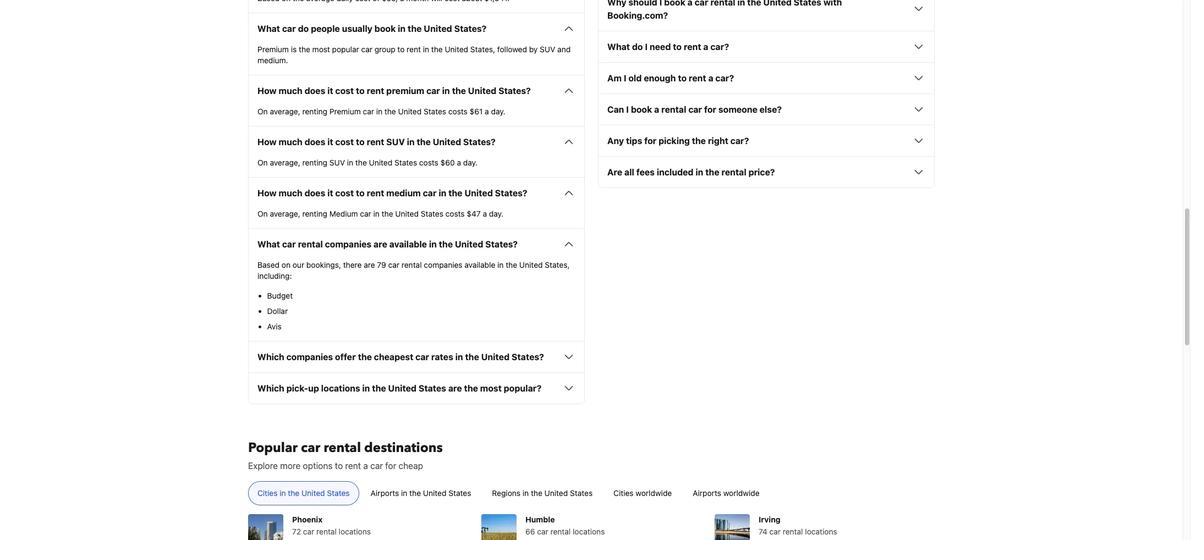 Task type: locate. For each thing, give the bounding box(es) containing it.
2 horizontal spatial book
[[664, 0, 686, 7]]

day. right $60
[[463, 158, 478, 167]]

$60
[[441, 158, 455, 167]]

the inside how much does it cost to rent medium car in the united states? dropdown button
[[449, 188, 463, 198]]

2 it from the top
[[327, 137, 333, 147]]

1 worldwide from the left
[[636, 489, 672, 498]]

states left regions
[[449, 489, 471, 498]]

1 vertical spatial cost
[[335, 137, 354, 147]]

0 vertical spatial cost
[[335, 86, 354, 96]]

most inside premium is the most popular car group to rent in the united states, followed by suv and medium.
[[312, 45, 330, 54]]

car? down why should i book a car rental in the united states with booking.com?
[[711, 42, 729, 52]]

costs for medium
[[446, 209, 465, 219]]

0 vertical spatial most
[[312, 45, 330, 54]]

average, for how much does it cost to rent suv in the united states?
[[270, 158, 300, 167]]

0 vertical spatial average,
[[270, 107, 300, 116]]

united inside button
[[302, 489, 325, 498]]

else?
[[760, 105, 782, 115]]

car inside irving 74 car rental locations
[[770, 527, 781, 537]]

1 vertical spatial day.
[[463, 158, 478, 167]]

1 horizontal spatial do
[[632, 42, 643, 52]]

day. right $61
[[491, 107, 506, 116]]

are down the rates
[[448, 384, 462, 394]]

up
[[308, 384, 319, 394]]

0 vertical spatial does
[[305, 86, 325, 96]]

2 much from the top
[[279, 137, 303, 147]]

79
[[377, 260, 386, 270]]

states down how much does it cost to rent medium car in the united states? dropdown button
[[421, 209, 443, 219]]

are
[[374, 240, 387, 249], [364, 260, 375, 270], [448, 384, 462, 394]]

i
[[660, 0, 662, 7], [645, 42, 648, 52], [624, 73, 627, 83], [626, 105, 629, 115]]

rates
[[431, 352, 453, 362]]

cities
[[258, 489, 278, 498], [614, 489, 634, 498]]

3 does from the top
[[305, 188, 325, 198]]

airports for airports worldwide
[[693, 489, 721, 498]]

cities in the united states
[[258, 489, 350, 498]]

on average, renting suv in the united states costs $60 a day.
[[258, 158, 478, 167]]

3 how from the top
[[258, 188, 277, 198]]

for left someone
[[704, 105, 717, 115]]

rent
[[684, 42, 701, 52], [407, 45, 421, 54], [689, 73, 706, 83], [367, 86, 384, 96], [367, 137, 384, 147], [367, 188, 384, 198], [345, 461, 361, 471]]

which inside which companies offer the cheapest car rates  in the united states? 'dropdown button'
[[258, 352, 284, 362]]

3 renting from the top
[[302, 209, 327, 219]]

0 vertical spatial which
[[258, 352, 284, 362]]

united inside premium is the most popular car group to rent in the united states, followed by suv and medium.
[[445, 45, 468, 54]]

worldwide inside button
[[636, 489, 672, 498]]

for left cheap
[[385, 461, 396, 471]]

1 vertical spatial does
[[305, 137, 325, 147]]

regions in the united states button
[[483, 482, 602, 506]]

1 vertical spatial car?
[[716, 73, 734, 83]]

1 vertical spatial states,
[[545, 260, 570, 270]]

suv down how much does it cost to rent suv in the united states?
[[330, 158, 345, 167]]

united inside button
[[545, 489, 568, 498]]

followed
[[497, 45, 527, 54]]

2 vertical spatial on
[[258, 209, 268, 219]]

the
[[747, 0, 761, 7], [408, 24, 422, 34], [299, 45, 310, 54], [431, 45, 443, 54], [452, 86, 466, 96], [385, 107, 396, 116], [692, 136, 706, 146], [417, 137, 431, 147], [355, 158, 367, 167], [706, 167, 720, 177], [449, 188, 463, 198], [382, 209, 393, 219], [439, 240, 453, 249], [506, 260, 517, 270], [358, 352, 372, 362], [465, 352, 479, 362], [372, 384, 386, 394], [464, 384, 478, 394], [288, 489, 299, 498], [410, 489, 421, 498], [531, 489, 542, 498]]

1 vertical spatial how
[[258, 137, 277, 147]]

premium
[[258, 45, 289, 54], [330, 107, 361, 116]]

book
[[664, 0, 686, 7], [375, 24, 396, 34], [631, 105, 652, 115]]

states up phoenix 72 car rental locations
[[327, 489, 350, 498]]

a right should
[[688, 0, 693, 7]]

it inside dropdown button
[[327, 188, 333, 198]]

united inside button
[[423, 489, 447, 498]]

2 how from the top
[[258, 137, 277, 147]]

rent right options
[[345, 461, 361, 471]]

1 vertical spatial renting
[[302, 158, 327, 167]]

how for how much does it cost to rent medium car in the united states?
[[258, 188, 277, 198]]

2 on from the top
[[258, 158, 268, 167]]

$47
[[467, 209, 481, 219]]

2 vertical spatial average,
[[270, 209, 300, 219]]

airports for airports in the united states
[[371, 489, 399, 498]]

1 vertical spatial are
[[364, 260, 375, 270]]

2 vertical spatial it
[[327, 188, 333, 198]]

what up am
[[608, 42, 630, 52]]

states?
[[454, 24, 487, 34], [499, 86, 531, 96], [463, 137, 496, 147], [495, 188, 527, 198], [485, 240, 518, 249], [512, 352, 544, 362]]

most left popular? in the left bottom of the page
[[480, 384, 502, 394]]

much inside how much does it cost to rent premium car in the united states? dropdown button
[[279, 86, 303, 96]]

on for how much does it cost to rent medium car in the united states?
[[258, 209, 268, 219]]

2 vertical spatial car?
[[731, 136, 749, 146]]

suv down on average, renting premium car in the united states costs $61 a day.
[[386, 137, 405, 147]]

to inside premium is the most popular car group to rent in the united states, followed by suv and medium.
[[398, 45, 405, 54]]

1 horizontal spatial available
[[465, 260, 495, 270]]

tab list containing cities in the united states
[[239, 482, 944, 506]]

to right group on the left
[[398, 45, 405, 54]]

a
[[688, 0, 693, 7], [704, 42, 709, 52], [709, 73, 714, 83], [654, 105, 659, 115], [485, 107, 489, 116], [457, 158, 461, 167], [483, 209, 487, 219], [363, 461, 368, 471]]

cities for cities in the united states
[[258, 489, 278, 498]]

what for what car rental companies are available in the united states?
[[258, 240, 280, 249]]

the inside what car do people usually book in the united states? dropdown button
[[408, 24, 422, 34]]

day. for how much does it cost to rent medium car in the united states?
[[489, 209, 504, 219]]

2 airports from the left
[[693, 489, 721, 498]]

2 vertical spatial suv
[[330, 158, 345, 167]]

for right tips
[[644, 136, 657, 146]]

car inside dropdown button
[[423, 188, 437, 198]]

2 vertical spatial are
[[448, 384, 462, 394]]

0 horizontal spatial states,
[[470, 45, 495, 54]]

0 vertical spatial costs
[[448, 107, 468, 116]]

cost for premium
[[335, 86, 354, 96]]

which for which companies offer the cheapest car rates  in the united states?
[[258, 352, 284, 362]]

states
[[794, 0, 822, 7], [424, 107, 446, 116], [395, 158, 417, 167], [421, 209, 443, 219], [419, 384, 446, 394], [327, 489, 350, 498], [449, 489, 471, 498], [570, 489, 593, 498]]

airports inside airports in the united states button
[[371, 489, 399, 498]]

0 vertical spatial states,
[[470, 45, 495, 54]]

on for how much does it cost to rent premium car in the united states?
[[258, 107, 268, 116]]

are inside dropdown button
[[374, 240, 387, 249]]

irving
[[759, 515, 781, 525]]

1 vertical spatial on
[[258, 158, 268, 167]]

what up based
[[258, 240, 280, 249]]

much inside how much does it cost to rent medium car in the united states? dropdown button
[[279, 188, 303, 198]]

airports
[[371, 489, 399, 498], [693, 489, 721, 498]]

suv right by at the left top
[[540, 45, 555, 54]]

2 vertical spatial what
[[258, 240, 280, 249]]

1 horizontal spatial book
[[631, 105, 652, 115]]

rent inside popular car rental destinations explore more options to rent a car for cheap
[[345, 461, 361, 471]]

2 vertical spatial does
[[305, 188, 325, 198]]

companies up "up"
[[286, 352, 333, 362]]

states inside why should i book a car rental in the united states with booking.com?
[[794, 0, 822, 7]]

available down $47
[[465, 260, 495, 270]]

1 cities from the left
[[258, 489, 278, 498]]

0 horizontal spatial suv
[[330, 158, 345, 167]]

0 horizontal spatial worldwide
[[636, 489, 672, 498]]

3 much from the top
[[279, 188, 303, 198]]

2 worldwide from the left
[[724, 489, 760, 498]]

2 vertical spatial for
[[385, 461, 396, 471]]

tips
[[626, 136, 642, 146]]

66
[[526, 527, 535, 537]]

it for medium
[[327, 188, 333, 198]]

car?
[[711, 42, 729, 52], [716, 73, 734, 83], [731, 136, 749, 146]]

car inside premium is the most popular car group to rent in the united states, followed by suv and medium.
[[361, 45, 373, 54]]

0 vertical spatial much
[[279, 86, 303, 96]]

1 horizontal spatial worldwide
[[724, 489, 760, 498]]

costs left $60
[[419, 158, 438, 167]]

1 horizontal spatial suv
[[386, 137, 405, 147]]

2 vertical spatial companies
[[286, 352, 333, 362]]

1 vertical spatial for
[[644, 136, 657, 146]]

1 vertical spatial average,
[[270, 158, 300, 167]]

with
[[824, 0, 842, 7]]

day. for how much does it cost to rent premium car in the united states?
[[491, 107, 506, 116]]

car
[[695, 0, 708, 7], [282, 24, 296, 34], [361, 45, 373, 54], [427, 86, 440, 96], [689, 105, 702, 115], [363, 107, 374, 116], [423, 188, 437, 198], [360, 209, 371, 219], [282, 240, 296, 249], [388, 260, 400, 270], [416, 352, 429, 362], [301, 439, 320, 457], [370, 461, 383, 471], [303, 527, 314, 537], [537, 527, 549, 537], [770, 527, 781, 537]]

included
[[657, 167, 694, 177]]

day. right $47
[[489, 209, 504, 219]]

0 vertical spatial it
[[327, 86, 333, 96]]

cost up medium
[[335, 188, 354, 198]]

0 vertical spatial renting
[[302, 107, 327, 116]]

based
[[258, 260, 280, 270]]

our
[[293, 260, 304, 270]]

1 horizontal spatial cities
[[614, 489, 634, 498]]

popular
[[248, 439, 298, 457]]

0 vertical spatial companies
[[325, 240, 372, 249]]

locations for humble
[[573, 527, 605, 537]]

bookings,
[[306, 260, 341, 270]]

phoenix
[[292, 515, 323, 525]]

1 airports from the left
[[371, 489, 399, 498]]

what car rental companies are available in the united states? button
[[258, 238, 576, 251]]

rent up on average, renting suv in the united states costs $60 a day.
[[367, 137, 384, 147]]

more
[[280, 461, 301, 471]]

a right $47
[[483, 209, 487, 219]]

companies inside based on our bookings, there are 79 car rental companies available in the united states, including:
[[424, 260, 463, 270]]

companies down what car rental companies are available in the united states? dropdown button
[[424, 260, 463, 270]]

3 cost from the top
[[335, 188, 354, 198]]

1 vertical spatial costs
[[419, 158, 438, 167]]

1 average, from the top
[[270, 107, 300, 116]]

rent up on average, renting premium car in the united states costs $61 a day.
[[367, 86, 384, 96]]

rental inside irving 74 car rental locations
[[783, 527, 803, 537]]

to up medium
[[356, 188, 365, 198]]

1 vertical spatial do
[[632, 42, 643, 52]]

book right can
[[631, 105, 652, 115]]

0 vertical spatial what
[[258, 24, 280, 34]]

3 it from the top
[[327, 188, 333, 198]]

how inside dropdown button
[[258, 188, 277, 198]]

locations inside 'humble 66 car rental locations'
[[573, 527, 605, 537]]

0 vertical spatial premium
[[258, 45, 289, 54]]

car? right right
[[731, 136, 749, 146]]

2 vertical spatial day.
[[489, 209, 504, 219]]

it up medium
[[327, 188, 333, 198]]

0 horizontal spatial available
[[389, 240, 427, 249]]

in inside dropdown button
[[439, 188, 446, 198]]

1 vertical spatial suv
[[386, 137, 405, 147]]

3 on from the top
[[258, 209, 268, 219]]

are up 79
[[374, 240, 387, 249]]

what car do people usually book in the united states?
[[258, 24, 487, 34]]

can i book a rental car for someone else?
[[608, 105, 782, 115]]

a down destinations
[[363, 461, 368, 471]]

average,
[[270, 107, 300, 116], [270, 158, 300, 167], [270, 209, 300, 219]]

the inside any tips for picking the right car? dropdown button
[[692, 136, 706, 146]]

does for how much does it cost to rent suv in the united states?
[[305, 137, 325, 147]]

which down avis
[[258, 352, 284, 362]]

price?
[[749, 167, 775, 177]]

3 average, from the top
[[270, 209, 300, 219]]

0 vertical spatial for
[[704, 105, 717, 115]]

cities for cities worldwide
[[614, 489, 634, 498]]

1 vertical spatial what
[[608, 42, 630, 52]]

2 which from the top
[[258, 384, 284, 394]]

states inside cities in the united states button
[[327, 489, 350, 498]]

2 vertical spatial costs
[[446, 209, 465, 219]]

popular?
[[504, 384, 542, 394]]

rent up on average, renting medium car in the united states costs $47 a day.
[[367, 188, 384, 198]]

medium
[[330, 209, 358, 219]]

states down how much does it cost to rent premium car in the united states? dropdown button
[[424, 107, 446, 116]]

locations
[[321, 384, 360, 394], [339, 527, 371, 537], [573, 527, 605, 537], [805, 527, 837, 537]]

2 horizontal spatial suv
[[540, 45, 555, 54]]

1 vertical spatial most
[[480, 384, 502, 394]]

suv
[[540, 45, 555, 54], [386, 137, 405, 147], [330, 158, 345, 167]]

i right should
[[660, 0, 662, 7]]

airports up cheap car rental in irving image
[[693, 489, 721, 498]]

costs
[[448, 107, 468, 116], [419, 158, 438, 167], [446, 209, 465, 219]]

to right options
[[335, 461, 343, 471]]

cost inside dropdown button
[[335, 188, 354, 198]]

0 vertical spatial how
[[258, 86, 277, 96]]

premium up medium.
[[258, 45, 289, 54]]

1 vertical spatial available
[[465, 260, 495, 270]]

1 vertical spatial much
[[279, 137, 303, 147]]

0 vertical spatial on
[[258, 107, 268, 116]]

1 horizontal spatial airports
[[693, 489, 721, 498]]

1 on from the top
[[258, 107, 268, 116]]

premium up how much does it cost to rent suv in the united states?
[[330, 107, 361, 116]]

most
[[312, 45, 330, 54], [480, 384, 502, 394]]

in inside button
[[401, 489, 407, 498]]

car? up someone
[[716, 73, 734, 83]]

costs left $47
[[446, 209, 465, 219]]

0 horizontal spatial most
[[312, 45, 330, 54]]

locations inside phoenix 72 car rental locations
[[339, 527, 371, 537]]

avis
[[267, 322, 282, 331]]

available up based on our bookings, there are 79 car rental companies available in the united states, including: on the left
[[389, 240, 427, 249]]

2 cost from the top
[[335, 137, 354, 147]]

1 much from the top
[[279, 86, 303, 96]]

which left pick-
[[258, 384, 284, 394]]

cost down popular
[[335, 86, 354, 96]]

a inside popular car rental destinations explore more options to rent a car for cheap
[[363, 461, 368, 471]]

cities in the united states button
[[248, 482, 359, 506]]

what
[[258, 24, 280, 34], [608, 42, 630, 52], [258, 240, 280, 249]]

1 does from the top
[[305, 86, 325, 96]]

1 cost from the top
[[335, 86, 354, 96]]

2 does from the top
[[305, 137, 325, 147]]

states left "with"
[[794, 0, 822, 7]]

states up 'humble 66 car rental locations'
[[570, 489, 593, 498]]

0 vertical spatial available
[[389, 240, 427, 249]]

all
[[625, 167, 634, 177]]

regions in the united states
[[492, 489, 593, 498]]

the inside why should i book a car rental in the united states with booking.com?
[[747, 0, 761, 7]]

what up medium.
[[258, 24, 280, 34]]

rental inside popular car rental destinations explore more options to rent a car for cheap
[[324, 439, 361, 457]]

does for how much does it cost to rent premium car in the united states?
[[305, 86, 325, 96]]

in inside 'dropdown button'
[[455, 352, 463, 362]]

cheap car rental in humble image
[[481, 515, 517, 540]]

airports in the united states
[[371, 489, 471, 498]]

1 vertical spatial it
[[327, 137, 333, 147]]

0 horizontal spatial cities
[[258, 489, 278, 498]]

which
[[258, 352, 284, 362], [258, 384, 284, 394]]

to inside dropdown button
[[356, 188, 365, 198]]

which inside which pick-up locations in the united states are the most popular? "dropdown button"
[[258, 384, 284, 394]]

do left 'people'
[[298, 24, 309, 34]]

premium inside premium is the most popular car group to rent in the united states, followed by suv and medium.
[[258, 45, 289, 54]]

there
[[343, 260, 362, 270]]

to right the need
[[673, 42, 682, 52]]

1 horizontal spatial most
[[480, 384, 502, 394]]

worldwide
[[636, 489, 672, 498], [724, 489, 760, 498]]

what car rental companies are available in the united states?
[[258, 240, 518, 249]]

1 it from the top
[[327, 86, 333, 96]]

are left 79
[[364, 260, 375, 270]]

0 vertical spatial car?
[[711, 42, 729, 52]]

book right should
[[664, 0, 686, 7]]

cost up on average, renting suv in the united states costs $60 a day.
[[335, 137, 354, 147]]

1 vertical spatial companies
[[424, 260, 463, 270]]

what for what car do people usually book in the united states?
[[258, 24, 280, 34]]

book up group on the left
[[375, 24, 396, 34]]

2 vertical spatial book
[[631, 105, 652, 115]]

states down the rates
[[419, 384, 446, 394]]

0 horizontal spatial book
[[375, 24, 396, 34]]

suv inside how much does it cost to rent suv in the united states? dropdown button
[[386, 137, 405, 147]]

can
[[608, 105, 624, 115]]

states? inside dropdown button
[[495, 188, 527, 198]]

1 vertical spatial which
[[258, 384, 284, 394]]

states inside regions in the united states button
[[570, 489, 593, 498]]

i left old
[[624, 73, 627, 83]]

0 horizontal spatial premium
[[258, 45, 289, 54]]

2 renting from the top
[[302, 158, 327, 167]]

costs left $61
[[448, 107, 468, 116]]

2 vertical spatial cost
[[335, 188, 354, 198]]

airports inside airports worldwide 'button'
[[693, 489, 721, 498]]

options
[[303, 461, 333, 471]]

tab list
[[239, 482, 944, 506]]

available inside based on our bookings, there are 79 car rental companies available in the united states, including:
[[465, 260, 495, 270]]

states inside which pick-up locations in the united states are the most popular? "dropdown button"
[[419, 384, 446, 394]]

airports down cheap
[[371, 489, 399, 498]]

worldwide for cities worldwide
[[636, 489, 672, 498]]

cost
[[335, 86, 354, 96], [335, 137, 354, 147], [335, 188, 354, 198]]

available
[[389, 240, 427, 249], [465, 260, 495, 270]]

1 horizontal spatial for
[[644, 136, 657, 146]]

does inside dropdown button
[[305, 188, 325, 198]]

1 which from the top
[[258, 352, 284, 362]]

states? inside 'dropdown button'
[[512, 352, 544, 362]]

2 vertical spatial how
[[258, 188, 277, 198]]

rent right the need
[[684, 42, 701, 52]]

the inside what car rental companies are available in the united states? dropdown button
[[439, 240, 453, 249]]

74
[[759, 527, 768, 537]]

rental inside why should i book a car rental in the united states with booking.com?
[[711, 0, 736, 7]]

0 vertical spatial are
[[374, 240, 387, 249]]

locations inside irving 74 car rental locations
[[805, 527, 837, 537]]

to inside popular car rental destinations explore more options to rent a car for cheap
[[335, 461, 343, 471]]

1 horizontal spatial states,
[[545, 260, 570, 270]]

0 vertical spatial suv
[[540, 45, 555, 54]]

it up on average, renting suv in the united states costs $60 a day.
[[327, 137, 333, 147]]

renting for how much does it cost to rent medium car in the united states?
[[302, 209, 327, 219]]

1 how from the top
[[258, 86, 277, 96]]

medium.
[[258, 56, 288, 65]]

rent inside dropdown button
[[367, 188, 384, 198]]

rent down what car do people usually book in the united states? dropdown button
[[407, 45, 421, 54]]

2 vertical spatial renting
[[302, 209, 327, 219]]

i right can
[[626, 105, 629, 115]]

72
[[292, 527, 301, 537]]

any tips for picking the right car? button
[[608, 134, 926, 148]]

2 cities from the left
[[614, 489, 634, 498]]

companies up there
[[325, 240, 372, 249]]

to
[[673, 42, 682, 52], [398, 45, 405, 54], [678, 73, 687, 83], [356, 86, 365, 96], [356, 137, 365, 147], [356, 188, 365, 198], [335, 461, 343, 471]]

much inside how much does it cost to rent suv in the united states? dropdown button
[[279, 137, 303, 147]]

1 renting from the top
[[302, 107, 327, 116]]

2 average, from the top
[[270, 158, 300, 167]]

1 vertical spatial premium
[[330, 107, 361, 116]]

it down popular
[[327, 86, 333, 96]]

do left the need
[[632, 42, 643, 52]]

2 vertical spatial much
[[279, 188, 303, 198]]

most down 'people'
[[312, 45, 330, 54]]

0 vertical spatial book
[[664, 0, 686, 7]]

in inside button
[[280, 489, 286, 498]]

0 horizontal spatial for
[[385, 461, 396, 471]]

phoenix 72 car rental locations
[[292, 515, 371, 537]]

0 horizontal spatial do
[[298, 24, 309, 34]]

0 horizontal spatial airports
[[371, 489, 399, 498]]

how for how much does it cost to rent suv in the united states?
[[258, 137, 277, 147]]

united inside why should i book a car rental in the united states with booking.com?
[[764, 0, 792, 7]]

0 vertical spatial day.
[[491, 107, 506, 116]]

worldwide inside 'button'
[[724, 489, 760, 498]]



Task type: vqa. For each thing, say whether or not it's contained in the screenshot.
first How
yes



Task type: describe. For each thing, give the bounding box(es) containing it.
how for how much does it cost to rent premium car in the united states?
[[258, 86, 277, 96]]

humble
[[526, 515, 555, 525]]

which pick-up locations in the united states are the most popular?
[[258, 384, 542, 394]]

can i book a rental car for someone else? button
[[608, 103, 926, 116]]

$61
[[470, 107, 483, 116]]

car inside 'humble 66 car rental locations'
[[537, 527, 549, 537]]

why should i book a car rental in the united states with booking.com? button
[[608, 0, 926, 22]]

suv inside premium is the most popular car group to rent in the united states, followed by suv and medium.
[[540, 45, 555, 54]]

a right $60
[[457, 158, 461, 167]]

to up on average, renting suv in the united states costs $60 a day.
[[356, 137, 365, 147]]

to up on average, renting premium car in the united states costs $61 a day.
[[356, 86, 365, 96]]

rent inside premium is the most popular car group to rent in the united states, followed by suv and medium.
[[407, 45, 421, 54]]

a right $61
[[485, 107, 489, 116]]

right
[[708, 136, 729, 146]]

booking.com?
[[608, 11, 668, 21]]

rent up 'can i book a rental car for someone else?'
[[689, 73, 706, 83]]

costs for premium
[[448, 107, 468, 116]]

based on our bookings, there are 79 car rental companies available in the united states, including:
[[258, 260, 570, 281]]

the inside are all fees included in the rental price? dropdown button
[[706, 167, 720, 177]]

a up 'can i book a rental car for someone else?'
[[709, 73, 714, 83]]

states down how much does it cost to rent suv in the united states? dropdown button
[[395, 158, 417, 167]]

popular
[[332, 45, 359, 54]]

renting for how much does it cost to rent suv in the united states?
[[302, 158, 327, 167]]

are all fees included in the rental price?
[[608, 167, 775, 177]]

2 horizontal spatial for
[[704, 105, 717, 115]]

budget
[[267, 291, 293, 301]]

the inside airports in the united states button
[[410, 489, 421, 498]]

popular car rental destinations explore more options to rent a car for cheap
[[248, 439, 443, 471]]

on average, renting premium car in the united states costs $61 a day.
[[258, 107, 506, 116]]

are inside based on our bookings, there are 79 car rental companies available in the united states, including:
[[364, 260, 375, 270]]

old
[[629, 73, 642, 83]]

states, inside based on our bookings, there are 79 car rental companies available in the united states, including:
[[545, 260, 570, 270]]

car? for am i old enough to rent a car?
[[716, 73, 734, 83]]

pick-
[[286, 384, 308, 394]]

companies inside 'dropdown button'
[[286, 352, 333, 362]]

how much does it cost to rent suv in the united states? button
[[258, 136, 576, 149]]

average, for how much does it cost to rent premium car in the united states?
[[270, 107, 300, 116]]

cheap
[[399, 461, 423, 471]]

average, for how much does it cost to rent medium car in the united states?
[[270, 209, 300, 219]]

someone
[[719, 105, 758, 115]]

the inside cities in the united states button
[[288, 489, 299, 498]]

irving 74 car rental locations
[[759, 515, 837, 537]]

a inside why should i book a car rental in the united states with booking.com?
[[688, 0, 693, 7]]

how much does it cost to rent premium car in the united states? button
[[258, 84, 576, 98]]

airports worldwide button
[[684, 482, 769, 506]]

how much does it cost to rent medium car in the united states? button
[[258, 187, 576, 200]]

cost for suv
[[335, 137, 354, 147]]

how much does it cost to rent premium car in the united states?
[[258, 86, 531, 96]]

in inside why should i book a car rental in the united states with booking.com?
[[738, 0, 745, 7]]

usually
[[342, 24, 373, 34]]

worldwide for airports worldwide
[[724, 489, 760, 498]]

much for how much does it cost to rent suv in the united states?
[[279, 137, 303, 147]]

on for how much does it cost to rent suv in the united states?
[[258, 158, 268, 167]]

cheap car rental in irving image
[[715, 515, 750, 540]]

1 horizontal spatial premium
[[330, 107, 361, 116]]

the inside how much does it cost to rent suv in the united states? dropdown button
[[417, 137, 431, 147]]

available inside dropdown button
[[389, 240, 427, 249]]

car? for what do i need to rent a car?
[[711, 42, 729, 52]]

cheap car rental in phoenix image
[[248, 515, 283, 540]]

the inside regions in the united states button
[[531, 489, 542, 498]]

am
[[608, 73, 622, 83]]

cities worldwide button
[[604, 482, 681, 506]]

group
[[375, 45, 395, 54]]

car inside phoenix 72 car rental locations
[[303, 527, 314, 537]]

locations for phoenix
[[339, 527, 371, 537]]

which pick-up locations in the united states are the most popular? button
[[258, 382, 576, 395]]

cities worldwide
[[614, 489, 672, 498]]

on average, renting medium car in the united states costs $47 a day.
[[258, 209, 504, 219]]

in inside based on our bookings, there are 79 car rental companies available in the united states, including:
[[498, 260, 504, 270]]

rental inside phoenix 72 car rental locations
[[316, 527, 337, 537]]

for inside popular car rental destinations explore more options to rent a car for cheap
[[385, 461, 396, 471]]

which companies offer the cheapest car rates  in the united states?
[[258, 352, 544, 362]]

much for how much does it cost to rent medium car in the united states?
[[279, 188, 303, 198]]

the inside how much does it cost to rent premium car in the united states? dropdown button
[[452, 86, 466, 96]]

which for which pick-up locations in the united states are the most popular?
[[258, 384, 284, 394]]

companies inside dropdown button
[[325, 240, 372, 249]]

any tips for picking the right car?
[[608, 136, 749, 146]]

a down why should i book a car rental in the united states with booking.com?
[[704, 42, 709, 52]]

cost for medium
[[335, 188, 354, 198]]

how much does it cost to rent medium car in the united states?
[[258, 188, 527, 198]]

am i old enough to rent a car? button
[[608, 72, 926, 85]]

i left the need
[[645, 42, 648, 52]]

locations for irving
[[805, 527, 837, 537]]

the inside based on our bookings, there are 79 car rental companies available in the united states, including:
[[506, 260, 517, 270]]

destinations
[[364, 439, 443, 457]]

what car do people usually book in the united states? button
[[258, 22, 576, 35]]

much for how much does it cost to rent premium car in the united states?
[[279, 86, 303, 96]]

any
[[608, 136, 624, 146]]

locations inside "dropdown button"
[[321, 384, 360, 394]]

are inside "dropdown button"
[[448, 384, 462, 394]]

why should i book a car rental in the united states with booking.com?
[[608, 0, 842, 21]]

people
[[311, 24, 340, 34]]

how much does it cost to rent suv in the united states?
[[258, 137, 496, 147]]

humble 66 car rental locations
[[526, 515, 605, 537]]

what do i need to rent a car? button
[[608, 40, 926, 54]]

why
[[608, 0, 627, 7]]

cheapest
[[374, 352, 413, 362]]

premium
[[386, 86, 424, 96]]

what for what do i need to rent a car?
[[608, 42, 630, 52]]

renting for how much does it cost to rent premium car in the united states?
[[302, 107, 327, 116]]

car inside 'dropdown button'
[[416, 352, 429, 362]]

book inside why should i book a car rental in the united states with booking.com?
[[664, 0, 686, 7]]

it for suv
[[327, 137, 333, 147]]

airports in the united states button
[[361, 482, 481, 506]]

airports worldwide
[[693, 489, 760, 498]]

explore
[[248, 461, 278, 471]]

is
[[291, 45, 297, 54]]

rental inside based on our bookings, there are 79 car rental companies available in the united states, including:
[[402, 260, 422, 270]]

1 vertical spatial book
[[375, 24, 396, 34]]

united inside 'dropdown button'
[[481, 352, 510, 362]]

which companies offer the cheapest car rates  in the united states? button
[[258, 351, 576, 364]]

premium is the most popular car group to rent in the united states, followed by suv and medium.
[[258, 45, 571, 65]]

car inside why should i book a car rental in the united states with booking.com?
[[695, 0, 708, 7]]

it for premium
[[327, 86, 333, 96]]

medium
[[386, 188, 421, 198]]

states, inside premium is the most popular car group to rent in the united states, followed by suv and medium.
[[470, 45, 495, 54]]

on
[[282, 260, 291, 270]]

including:
[[258, 271, 292, 281]]

united inside dropdown button
[[465, 188, 493, 198]]

am i old enough to rent a car?
[[608, 73, 734, 83]]

regions
[[492, 489, 521, 498]]

offer
[[335, 352, 356, 362]]

need
[[650, 42, 671, 52]]

enough
[[644, 73, 676, 83]]

most inside "dropdown button"
[[480, 384, 502, 394]]

states inside airports in the united states button
[[449, 489, 471, 498]]

in inside premium is the most popular car group to rent in the united states, followed by suv and medium.
[[423, 45, 429, 54]]

to right enough
[[678, 73, 687, 83]]

by
[[529, 45, 538, 54]]

a down enough
[[654, 105, 659, 115]]

dollar
[[267, 307, 288, 316]]

and
[[558, 45, 571, 54]]

car inside based on our bookings, there are 79 car rental companies available in the united states, including:
[[388, 260, 400, 270]]

are all fees included in the rental price? button
[[608, 166, 926, 179]]

are
[[608, 167, 622, 177]]

i inside why should i book a car rental in the united states with booking.com?
[[660, 0, 662, 7]]

0 vertical spatial do
[[298, 24, 309, 34]]

does for how much does it cost to rent medium car in the united states?
[[305, 188, 325, 198]]

in inside button
[[523, 489, 529, 498]]

rental inside 'humble 66 car rental locations'
[[551, 527, 571, 537]]

united inside based on our bookings, there are 79 car rental companies available in the united states, including:
[[519, 260, 543, 270]]

picking
[[659, 136, 690, 146]]



